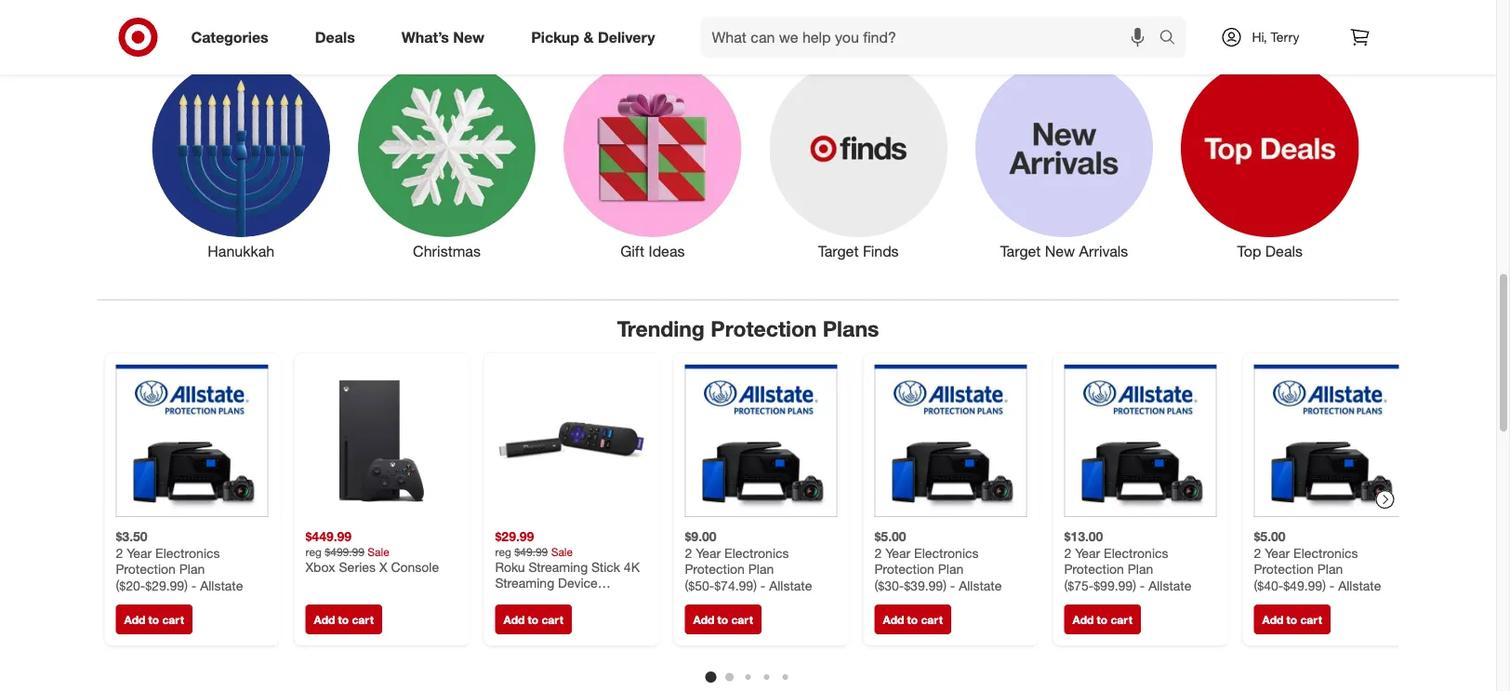 Task type: locate. For each thing, give the bounding box(es) containing it.
allstate right $49.99)
[[1338, 577, 1381, 593]]

cart for ($40-
[[1301, 612, 1322, 626]]

new right what's
[[453, 28, 485, 46]]

2 up the ($30-
[[875, 544, 882, 561]]

to down series
[[338, 612, 349, 626]]

1 add to cart from the left
[[124, 612, 184, 626]]

sale inside $29.99 reg $49.99 sale
[[551, 544, 573, 558]]

add to cart button down $39.99)
[[875, 604, 951, 634]]

search button
[[1151, 17, 1196, 61]]

5 2 from the left
[[1254, 544, 1261, 561]]

- for $39.99)
[[950, 577, 955, 593]]

4 allstate from the left
[[1149, 577, 1192, 593]]

plan right the ($30-
[[938, 561, 964, 577]]

2 to from the left
[[338, 612, 349, 626]]

hanukkah link
[[138, 56, 344, 262]]

1 horizontal spatial new
[[1045, 242, 1075, 261]]

plan right ($20- at the bottom left of the page
[[179, 561, 205, 577]]

add to cart down '$99.99)' at the bottom of the page
[[1073, 612, 1133, 626]]

($20-
[[116, 577, 145, 593]]

deals
[[315, 28, 355, 46], [1266, 242, 1303, 261]]

5 allstate from the left
[[1338, 577, 1381, 593]]

allstate for 2 year electronics protection plan ($50-$74.99) - allstate
[[769, 577, 812, 593]]

$74.99)
[[714, 577, 757, 593]]

to down $39.99)
[[907, 612, 918, 626]]

to down '$99.99)' at the bottom of the page
[[1097, 612, 1108, 626]]

protection inside $9.00 2 year electronics protection plan ($50-$74.99) - allstate
[[685, 561, 745, 577]]

2 plan from the left
[[748, 561, 774, 577]]

allstate right $39.99)
[[959, 577, 1002, 593]]

reg inside $29.99 reg $49.99 sale
[[495, 544, 512, 558]]

year up the ($30-
[[886, 544, 911, 561]]

add to cart down series
[[314, 612, 374, 626]]

allstate for 2 year electronics protection plan ($30-$39.99) - allstate
[[959, 577, 1002, 593]]

0 horizontal spatial reg
[[306, 544, 322, 558]]

5 - from the left
[[1330, 577, 1335, 593]]

1 vertical spatial deals
[[1266, 242, 1303, 261]]

cart down $39.99)
[[921, 612, 943, 626]]

2 inside $9.00 2 year electronics protection plan ($50-$74.99) - allstate
[[685, 544, 692, 561]]

5 add to cart from the left
[[883, 612, 943, 626]]

allstate for 2 year electronics protection plan ($20-$29.99) - allstate
[[200, 577, 243, 593]]

1 - from the left
[[191, 577, 196, 593]]

year inside $9.00 2 year electronics protection plan ($50-$74.99) - allstate
[[696, 544, 721, 561]]

add down ($50-
[[693, 612, 715, 626]]

protection for $5.00 2 year electronics protection plan ($30-$39.99) - allstate
[[875, 561, 935, 577]]

electronics for $99.99)
[[1104, 544, 1169, 561]]

explore
[[485, 8, 582, 41]]

year inside $13.00 2 year electronics protection plan ($75-$99.99) - allstate
[[1075, 544, 1100, 561]]

3 allstate from the left
[[959, 577, 1002, 593]]

to down $74.99)
[[718, 612, 728, 626]]

add down the ($30-
[[883, 612, 904, 626]]

add to cart button down series
[[306, 604, 382, 634]]

0 horizontal spatial target
[[818, 242, 859, 261]]

year inside $5.00 2 year electronics protection plan ($30-$39.99) - allstate
[[886, 544, 911, 561]]

electronics inside $13.00 2 year electronics protection plan ($75-$99.99) - allstate
[[1104, 544, 1169, 561]]

$5.00
[[875, 528, 906, 544], [1254, 528, 1286, 544]]

1 add to cart button from the left
[[116, 604, 192, 634]]

allstate
[[200, 577, 243, 593], [769, 577, 812, 593], [959, 577, 1002, 593], [1149, 577, 1192, 593], [1338, 577, 1381, 593]]

allstate inside $3.50 2 year electronics protection plan ($20-$29.99) - allstate
[[200, 577, 243, 593]]

0 horizontal spatial sale
[[368, 544, 389, 558]]

- inside $13.00 2 year electronics protection plan ($75-$99.99) - allstate
[[1140, 577, 1145, 593]]

add down ($75-
[[1073, 612, 1094, 626]]

$29.99
[[495, 528, 534, 544]]

reg inside $449.99 reg $499.99 sale xbox series x console
[[306, 544, 322, 558]]

1 electronics from the left
[[155, 544, 220, 561]]

roku streaming stick 4k streaming device 4k/hdr/dolby vision with voice remote with tv controls image
[[495, 364, 648, 517], [495, 364, 648, 517]]

year
[[127, 544, 152, 561], [696, 544, 721, 561], [886, 544, 911, 561], [1075, 544, 1100, 561], [1265, 544, 1290, 561]]

top deals link
[[1167, 56, 1373, 262]]

$13.00
[[1064, 528, 1103, 544]]

to down $29.99)
[[148, 612, 159, 626]]

- inside $3.50 2 year electronics protection plan ($20-$29.99) - allstate
[[191, 577, 196, 593]]

add down ($40-
[[1263, 612, 1284, 626]]

allstate inside $9.00 2 year electronics protection plan ($50-$74.99) - allstate
[[769, 577, 812, 593]]

add down ($20- at the bottom left of the page
[[124, 612, 145, 626]]

add to cart down $39.99)
[[883, 612, 943, 626]]

cart down $74.99)
[[731, 612, 753, 626]]

2 inside $3.50 2 year electronics protection plan ($20-$29.99) - allstate
[[116, 544, 123, 561]]

6 to from the left
[[1097, 612, 1108, 626]]

add to cart button for ($50-
[[685, 604, 762, 634]]

0 vertical spatial new
[[453, 28, 485, 46]]

1 reg from the left
[[306, 544, 322, 558]]

electronics inside '$5.00 2 year electronics protection plan ($40-$49.99) - allstate'
[[1294, 544, 1358, 561]]

4 2 from the left
[[1064, 544, 1072, 561]]

cart for ($50-
[[731, 612, 753, 626]]

hanukkah
[[208, 242, 274, 261]]

add to cart button for ($75-
[[1064, 604, 1141, 634]]

ideas
[[649, 242, 685, 261]]

4 plan from the left
[[1128, 561, 1153, 577]]

electronics inside $9.00 2 year electronics protection plan ($50-$74.99) - allstate
[[725, 544, 789, 561]]

cart down series
[[352, 612, 374, 626]]

plan inside '$5.00 2 year electronics protection plan ($40-$49.99) - allstate'
[[1318, 561, 1343, 577]]

sale inside $449.99 reg $499.99 sale xbox series x console
[[368, 544, 389, 558]]

3 electronics from the left
[[914, 544, 979, 561]]

1 to from the left
[[148, 612, 159, 626]]

electronics up $29.99)
[[155, 544, 220, 561]]

1 add from the left
[[124, 612, 145, 626]]

1 sale from the left
[[368, 544, 389, 558]]

year up ($20- at the bottom left of the page
[[127, 544, 152, 561]]

add to cart button down $49.99)
[[1254, 604, 1331, 634]]

&
[[584, 28, 594, 46]]

add to cart button down $74.99)
[[685, 604, 762, 634]]

2 year electronics protection plan ($40-$49.99) - allstate image
[[1254, 364, 1407, 517]]

target new arrivals
[[1000, 242, 1128, 261]]

allstate right $74.99)
[[769, 577, 812, 593]]

5 cart from the left
[[921, 612, 943, 626]]

$5.00 up ($40-
[[1254, 528, 1286, 544]]

4 to from the left
[[718, 612, 728, 626]]

1 allstate from the left
[[200, 577, 243, 593]]

new
[[453, 28, 485, 46], [1045, 242, 1075, 261]]

reg
[[306, 544, 322, 558], [495, 544, 512, 558]]

$39.99)
[[904, 577, 947, 593]]

($75-
[[1064, 577, 1094, 593]]

2 - from the left
[[761, 577, 766, 593]]

2 for 2 year electronics protection plan ($20-$29.99) - allstate
[[116, 544, 123, 561]]

plan right ($50-
[[748, 561, 774, 577]]

allstate right '$99.99)' at the bottom of the page
[[1149, 577, 1192, 593]]

protection inside $5.00 2 year electronics protection plan ($30-$39.99) - allstate
[[875, 561, 935, 577]]

plan inside $5.00 2 year electronics protection plan ($30-$39.99) - allstate
[[938, 561, 964, 577]]

cart down '$99.99)' at the bottom of the page
[[1111, 612, 1133, 626]]

1 horizontal spatial deals
[[1266, 242, 1303, 261]]

2 add from the left
[[314, 612, 335, 626]]

5 add from the left
[[883, 612, 904, 626]]

1 horizontal spatial reg
[[495, 544, 512, 558]]

1 year from the left
[[127, 544, 152, 561]]

allstate inside $13.00 2 year electronics protection plan ($75-$99.99) - allstate
[[1149, 577, 1192, 593]]

- right $49.99)
[[1330, 577, 1335, 593]]

3 plan from the left
[[938, 561, 964, 577]]

sale right $49.99
[[551, 544, 573, 558]]

5 year from the left
[[1265, 544, 1290, 561]]

1 target from the left
[[818, 242, 859, 261]]

7 add from the left
[[1263, 612, 1284, 626]]

4 - from the left
[[1140, 577, 1145, 593]]

allstate inside '$5.00 2 year electronics protection plan ($40-$49.99) - allstate'
[[1338, 577, 1381, 593]]

protection inside '$5.00 2 year electronics protection plan ($40-$49.99) - allstate'
[[1254, 561, 1314, 577]]

5 add to cart button from the left
[[875, 604, 951, 634]]

2 target from the left
[[1000, 242, 1041, 261]]

4 electronics from the left
[[1104, 544, 1169, 561]]

$5.00 inside $5.00 2 year electronics protection plan ($30-$39.99) - allstate
[[875, 528, 906, 544]]

5 plan from the left
[[1318, 561, 1343, 577]]

0 horizontal spatial new
[[453, 28, 485, 46]]

1 horizontal spatial $5.00
[[1254, 528, 1286, 544]]

target new arrivals link
[[962, 56, 1167, 262]]

plan inside $9.00 2 year electronics protection plan ($50-$74.99) - allstate
[[748, 561, 774, 577]]

- inside '$5.00 2 year electronics protection plan ($40-$49.99) - allstate'
[[1330, 577, 1335, 593]]

xbox
[[306, 558, 335, 575]]

- right '$99.99)' at the bottom of the page
[[1140, 577, 1145, 593]]

to down $49.99
[[528, 612, 539, 626]]

($40-
[[1254, 577, 1284, 593]]

1 2 from the left
[[116, 544, 123, 561]]

2 add to cart button from the left
[[306, 604, 382, 634]]

7 add to cart button from the left
[[1254, 604, 1331, 634]]

2 up ($50-
[[685, 544, 692, 561]]

plan right ($40-
[[1318, 561, 1343, 577]]

add
[[124, 612, 145, 626], [314, 612, 335, 626], [504, 612, 525, 626], [693, 612, 715, 626], [883, 612, 904, 626], [1073, 612, 1094, 626], [1263, 612, 1284, 626]]

protection
[[711, 315, 817, 341], [116, 561, 176, 577], [685, 561, 745, 577], [875, 561, 935, 577], [1064, 561, 1124, 577], [1254, 561, 1314, 577]]

to for ($75-
[[1097, 612, 1108, 626]]

- inside $5.00 2 year electronics protection plan ($30-$39.99) - allstate
[[950, 577, 955, 593]]

cart for ($30-
[[921, 612, 943, 626]]

2 add to cart from the left
[[314, 612, 374, 626]]

add to cart down $49.99
[[504, 612, 563, 626]]

$9.00 2 year electronics protection plan ($50-$74.99) - allstate
[[685, 528, 812, 593]]

add down xbox
[[314, 612, 335, 626]]

7 add to cart from the left
[[1263, 612, 1322, 626]]

5 electronics from the left
[[1294, 544, 1358, 561]]

protection for $9.00 2 year electronics protection plan ($50-$74.99) - allstate
[[685, 561, 745, 577]]

add for $5.00 2 year electronics protection plan ($40-$49.99) - allstate
[[1263, 612, 1284, 626]]

target left arrivals
[[1000, 242, 1041, 261]]

0 horizontal spatial $5.00
[[875, 528, 906, 544]]

2 2 from the left
[[685, 544, 692, 561]]

1 cart from the left
[[162, 612, 184, 626]]

add for $3.50 2 year electronics protection plan ($20-$29.99) - allstate
[[124, 612, 145, 626]]

0 vertical spatial deals
[[315, 28, 355, 46]]

target
[[818, 242, 859, 261], [1000, 242, 1041, 261]]

allstate inside $5.00 2 year electronics protection plan ($30-$39.99) - allstate
[[959, 577, 1002, 593]]

2 inside '$5.00 2 year electronics protection plan ($40-$49.99) - allstate'
[[1254, 544, 1261, 561]]

electronics
[[155, 544, 220, 561], [725, 544, 789, 561], [914, 544, 979, 561], [1104, 544, 1169, 561], [1294, 544, 1358, 561]]

add to cart button down $49.99
[[495, 604, 572, 634]]

2 up ($20- at the bottom left of the page
[[116, 544, 123, 561]]

electronics inside $5.00 2 year electronics protection plan ($30-$39.99) - allstate
[[914, 544, 979, 561]]

search
[[1151, 30, 1196, 48]]

deals left what's
[[315, 28, 355, 46]]

to for ($50-
[[718, 612, 728, 626]]

2 inside $5.00 2 year electronics protection plan ($30-$39.99) - allstate
[[875, 544, 882, 561]]

sale right the '$499.99'
[[368, 544, 389, 558]]

to
[[148, 612, 159, 626], [338, 612, 349, 626], [528, 612, 539, 626], [718, 612, 728, 626], [907, 612, 918, 626], [1097, 612, 1108, 626], [1287, 612, 1298, 626]]

finds
[[863, 242, 899, 261]]

add to cart down $74.99)
[[693, 612, 753, 626]]

deals link
[[299, 17, 378, 58]]

- for $49.99)
[[1330, 577, 1335, 593]]

year for 2 year electronics protection plan ($75-$99.99) - allstate
[[1075, 544, 1100, 561]]

plan for $39.99)
[[938, 561, 964, 577]]

2 for 2 year electronics protection plan ($75-$99.99) - allstate
[[1064, 544, 1072, 561]]

4 add to cart button from the left
[[685, 604, 762, 634]]

4 add from the left
[[693, 612, 715, 626]]

year for 2 year electronics protection plan ($50-$74.99) - allstate
[[696, 544, 721, 561]]

year for 2 year electronics protection plan ($20-$29.99) - allstate
[[127, 544, 152, 561]]

2 electronics from the left
[[725, 544, 789, 561]]

1 plan from the left
[[179, 561, 205, 577]]

add to cart for ($30-
[[883, 612, 943, 626]]

xbox series x console image
[[306, 364, 458, 517], [306, 364, 458, 517]]

2 reg from the left
[[495, 544, 512, 558]]

sale
[[368, 544, 389, 558], [551, 544, 573, 558]]

right
[[905, 8, 965, 41]]

protection inside $13.00 2 year electronics protection plan ($75-$99.99) - allstate
[[1064, 561, 1124, 577]]

4 year from the left
[[1075, 544, 1100, 561]]

5 to from the left
[[907, 612, 918, 626]]

($50-
[[685, 577, 714, 593]]

6 add to cart from the left
[[1073, 612, 1133, 626]]

sale for $29.99
[[551, 544, 573, 558]]

2 year from the left
[[696, 544, 721, 561]]

2
[[116, 544, 123, 561], [685, 544, 692, 561], [875, 544, 882, 561], [1064, 544, 1072, 561], [1254, 544, 1261, 561]]

- right $39.99)
[[950, 577, 955, 593]]

2 year electronics protection plan ($20-$29.99) - allstate image
[[116, 364, 268, 517]]

to for ($30-
[[907, 612, 918, 626]]

add to cart down $49.99)
[[1263, 612, 1322, 626]]

1 vertical spatial new
[[1045, 242, 1075, 261]]

cart
[[162, 612, 184, 626], [352, 612, 374, 626], [542, 612, 563, 626], [731, 612, 753, 626], [921, 612, 943, 626], [1111, 612, 1133, 626], [1301, 612, 1322, 626]]

plan for $29.99)
[[179, 561, 205, 577]]

3 - from the left
[[950, 577, 955, 593]]

6 add to cart button from the left
[[1064, 604, 1141, 634]]

6 add from the left
[[1073, 612, 1094, 626]]

add to cart button down $29.99)
[[116, 604, 192, 634]]

6 cart from the left
[[1111, 612, 1133, 626]]

cart down $29.99)
[[162, 612, 184, 626]]

year inside '$5.00 2 year electronics protection plan ($40-$49.99) - allstate'
[[1265, 544, 1290, 561]]

plan inside $3.50 2 year electronics protection plan ($20-$29.99) - allstate
[[179, 561, 205, 577]]

7 to from the left
[[1287, 612, 1298, 626]]

what's
[[402, 28, 449, 46]]

to down $49.99)
[[1287, 612, 1298, 626]]

$5.00 up the ($30-
[[875, 528, 906, 544]]

add to cart
[[124, 612, 184, 626], [314, 612, 374, 626], [504, 612, 563, 626], [693, 612, 753, 626], [883, 612, 943, 626], [1073, 612, 1133, 626], [1263, 612, 1322, 626]]

$5.00 inside '$5.00 2 year electronics protection plan ($40-$49.99) - allstate'
[[1254, 528, 1286, 544]]

-
[[191, 577, 196, 593], [761, 577, 766, 593], [950, 577, 955, 593], [1140, 577, 1145, 593], [1330, 577, 1335, 593]]

year up ($75-
[[1075, 544, 1100, 561]]

- for $29.99)
[[191, 577, 196, 593]]

allstate right $29.99)
[[200, 577, 243, 593]]

electronics up $49.99)
[[1294, 544, 1358, 561]]

gift ideas
[[620, 242, 685, 261]]

target left finds
[[818, 242, 859, 261]]

electronics inside $3.50 2 year electronics protection plan ($20-$29.99) - allstate
[[155, 544, 220, 561]]

electronics up $74.99)
[[725, 544, 789, 561]]

electronics up '$99.99)' at the bottom of the page
[[1104, 544, 1169, 561]]

- right $29.99)
[[191, 577, 196, 593]]

7 cart from the left
[[1301, 612, 1322, 626]]

1 horizontal spatial target
[[1000, 242, 1041, 261]]

plan
[[179, 561, 205, 577], [748, 561, 774, 577], [938, 561, 964, 577], [1128, 561, 1153, 577], [1318, 561, 1343, 577]]

year up ($40-
[[1265, 544, 1290, 561]]

year up ($50-
[[696, 544, 721, 561]]

2 sale from the left
[[551, 544, 573, 558]]

allstate for 2 year electronics protection plan ($40-$49.99) - allstate
[[1338, 577, 1381, 593]]

2 cart from the left
[[352, 612, 374, 626]]

- right $74.99)
[[761, 577, 766, 593]]

add to cart button for x
[[306, 604, 382, 634]]

new left arrivals
[[1045, 242, 1075, 261]]

2 up ($40-
[[1254, 544, 1261, 561]]

$3.50 2 year electronics protection plan ($20-$29.99) - allstate
[[116, 528, 243, 593]]

cart down $49.99
[[542, 612, 563, 626]]

2 allstate from the left
[[769, 577, 812, 593]]

- inside $9.00 2 year electronics protection plan ($50-$74.99) - allstate
[[761, 577, 766, 593]]

2 inside $13.00 2 year electronics protection plan ($75-$99.99) - allstate
[[1064, 544, 1072, 561]]

more
[[589, 8, 656, 41]]

deals right top
[[1266, 242, 1303, 261]]

electronics up $39.99)
[[914, 544, 979, 561]]

3 2 from the left
[[875, 544, 882, 561]]

reg left the '$499.99'
[[306, 544, 322, 558]]

4 add to cart from the left
[[693, 612, 753, 626]]

to for x
[[338, 612, 349, 626]]

reg left $49.99
[[495, 544, 512, 558]]

add to cart button down '$99.99)' at the bottom of the page
[[1064, 604, 1141, 634]]

add to cart down $29.99)
[[124, 612, 184, 626]]

add to cart button
[[116, 604, 192, 634], [306, 604, 382, 634], [495, 604, 572, 634], [685, 604, 762, 634], [875, 604, 951, 634], [1064, 604, 1141, 634], [1254, 604, 1331, 634]]

plan right ($75-
[[1128, 561, 1153, 577]]

categories
[[191, 28, 269, 46]]

to for ($40-
[[1287, 612, 1298, 626]]

going
[[786, 8, 858, 41]]

4 cart from the left
[[731, 612, 753, 626]]

$449.99
[[306, 528, 352, 544]]

$29.99)
[[145, 577, 188, 593]]

gift
[[620, 242, 645, 261]]

1 $5.00 from the left
[[875, 528, 906, 544]]

1 horizontal spatial sale
[[551, 544, 573, 558]]

$13.00 2 year electronics protection plan ($75-$99.99) - allstate
[[1064, 528, 1192, 593]]

protection inside $3.50 2 year electronics protection plan ($20-$29.99) - allstate
[[116, 561, 176, 577]]

2 up ($75-
[[1064, 544, 1072, 561]]

protection for $3.50 2 year electronics protection plan ($20-$29.99) - allstate
[[116, 561, 176, 577]]

new for what's
[[453, 28, 485, 46]]

3 year from the left
[[886, 544, 911, 561]]

2 $5.00 from the left
[[1254, 528, 1286, 544]]

add down $49.99
[[504, 612, 525, 626]]

$29.99 reg $49.99 sale
[[495, 528, 573, 558]]

cart down $49.99)
[[1301, 612, 1322, 626]]

year inside $3.50 2 year electronics protection plan ($20-$29.99) - allstate
[[127, 544, 152, 561]]

$5.00 for 2 year electronics protection plan ($30-$39.99) - allstate
[[875, 528, 906, 544]]

plan inside $13.00 2 year electronics protection plan ($75-$99.99) - allstate
[[1128, 561, 1153, 577]]



Task type: describe. For each thing, give the bounding box(es) containing it.
$5.00 for 2 year electronics protection plan ($40-$49.99) - allstate
[[1254, 528, 1286, 544]]

delivery
[[598, 28, 655, 46]]

$99.99)
[[1094, 577, 1136, 593]]

3 add from the left
[[504, 612, 525, 626]]

year for 2 year electronics protection plan ($30-$39.99) - allstate
[[886, 544, 911, 561]]

electronics for $39.99)
[[914, 544, 979, 561]]

What can we help you find? suggestions appear below search field
[[701, 17, 1164, 58]]

plans
[[823, 315, 879, 341]]

deals inside 'link'
[[1266, 242, 1303, 261]]

$5.00 2 year electronics protection plan ($30-$39.99) - allstate
[[875, 528, 1002, 593]]

cart for x
[[352, 612, 374, 626]]

3 add to cart button from the left
[[495, 604, 572, 634]]

target finds link
[[756, 56, 962, 262]]

of
[[663, 8, 688, 41]]

reg for $29.99
[[495, 544, 512, 558]]

add for $9.00 2 year electronics protection plan ($50-$74.99) - allstate
[[693, 612, 715, 626]]

console
[[391, 558, 439, 575]]

target finds
[[818, 242, 899, 261]]

reg for $449.99
[[306, 544, 322, 558]]

3 add to cart from the left
[[504, 612, 563, 626]]

$49.99)
[[1284, 577, 1326, 593]]

christmas link
[[344, 56, 550, 262]]

top deals
[[1238, 242, 1303, 261]]

pickup
[[531, 28, 579, 46]]

protection for $13.00 2 year electronics protection plan ($75-$99.99) - allstate
[[1064, 561, 1124, 577]]

protection for $5.00 2 year electronics protection plan ($40-$49.99) - allstate
[[1254, 561, 1314, 577]]

add to cart for ($20-
[[124, 612, 184, 626]]

add for $5.00 2 year electronics protection plan ($30-$39.99) - allstate
[[883, 612, 904, 626]]

2 for 2 year electronics protection plan ($30-$39.99) - allstate
[[875, 544, 882, 561]]

plan for $99.99)
[[1128, 561, 1153, 577]]

hi,
[[1252, 29, 1267, 45]]

$499.99
[[325, 544, 365, 558]]

$49.99
[[515, 544, 548, 558]]

2 year electronics protection plan ($75-$99.99) - allstate image
[[1064, 364, 1217, 517]]

($30-
[[875, 577, 904, 593]]

allstate for 2 year electronics protection plan ($75-$99.99) - allstate
[[1149, 577, 1192, 593]]

$449.99 reg $499.99 sale xbox series x console
[[306, 528, 439, 575]]

pickup & delivery link
[[515, 17, 678, 58]]

- for $74.99)
[[761, 577, 766, 593]]

what's new
[[402, 28, 485, 46]]

what's
[[696, 8, 779, 41]]

new for target
[[1045, 242, 1075, 261]]

add to cart for ($50-
[[693, 612, 753, 626]]

cart for ($20-
[[162, 612, 184, 626]]

arrivals
[[1079, 242, 1128, 261]]

add to cart button for ($20-
[[116, 604, 192, 634]]

add to cart button for ($30-
[[875, 604, 951, 634]]

on
[[866, 8, 898, 41]]

electronics for $29.99)
[[155, 544, 220, 561]]

add to cart for ($75-
[[1073, 612, 1133, 626]]

target for target new arrivals
[[1000, 242, 1041, 261]]

2 year electronics protection plan ($50-$74.99) - allstate image
[[685, 364, 838, 517]]

to for ($20-
[[148, 612, 159, 626]]

$5.00 2 year electronics protection plan ($40-$49.99) - allstate
[[1254, 528, 1381, 593]]

- for $99.99)
[[1140, 577, 1145, 593]]

what's new link
[[386, 17, 508, 58]]

plan for $49.99)
[[1318, 561, 1343, 577]]

year for 2 year electronics protection plan ($40-$49.99) - allstate
[[1265, 544, 1290, 561]]

top
[[1238, 242, 1262, 261]]

electronics for $49.99)
[[1294, 544, 1358, 561]]

add to cart button for ($40-
[[1254, 604, 1331, 634]]

hi, terry
[[1252, 29, 1300, 45]]

target for target finds
[[818, 242, 859, 261]]

add for $13.00 2 year electronics protection plan ($75-$99.99) - allstate
[[1073, 612, 1094, 626]]

christmas
[[413, 242, 481, 261]]

2 year electronics protection plan ($30-$39.99) - allstate image
[[875, 364, 1027, 517]]

add to cart for x
[[314, 612, 374, 626]]

electronics for $74.99)
[[725, 544, 789, 561]]

terry
[[1271, 29, 1300, 45]]

$9.00
[[685, 528, 717, 544]]

series
[[339, 558, 376, 575]]

3 cart from the left
[[542, 612, 563, 626]]

trending protection plans
[[617, 315, 879, 341]]

gift ideas link
[[550, 56, 756, 262]]

categories link
[[175, 17, 292, 58]]

trending
[[617, 315, 705, 341]]

now
[[973, 8, 1027, 41]]

$3.50
[[116, 528, 147, 544]]

cart for ($75-
[[1111, 612, 1133, 626]]

3 to from the left
[[528, 612, 539, 626]]

2 for 2 year electronics protection plan ($40-$49.99) - allstate
[[1254, 544, 1261, 561]]

plan for $74.99)
[[748, 561, 774, 577]]

0 horizontal spatial deals
[[315, 28, 355, 46]]

2 for 2 year electronics protection plan ($50-$74.99) - allstate
[[685, 544, 692, 561]]

x
[[379, 558, 387, 575]]

explore more of what's going on right now
[[485, 8, 1027, 41]]

add for $449.99 reg $499.99 sale xbox series x console
[[314, 612, 335, 626]]

pickup & delivery
[[531, 28, 655, 46]]

add to cart for ($40-
[[1263, 612, 1322, 626]]

sale for $449.99
[[368, 544, 389, 558]]



Task type: vqa. For each thing, say whether or not it's contained in the screenshot.
(6
no



